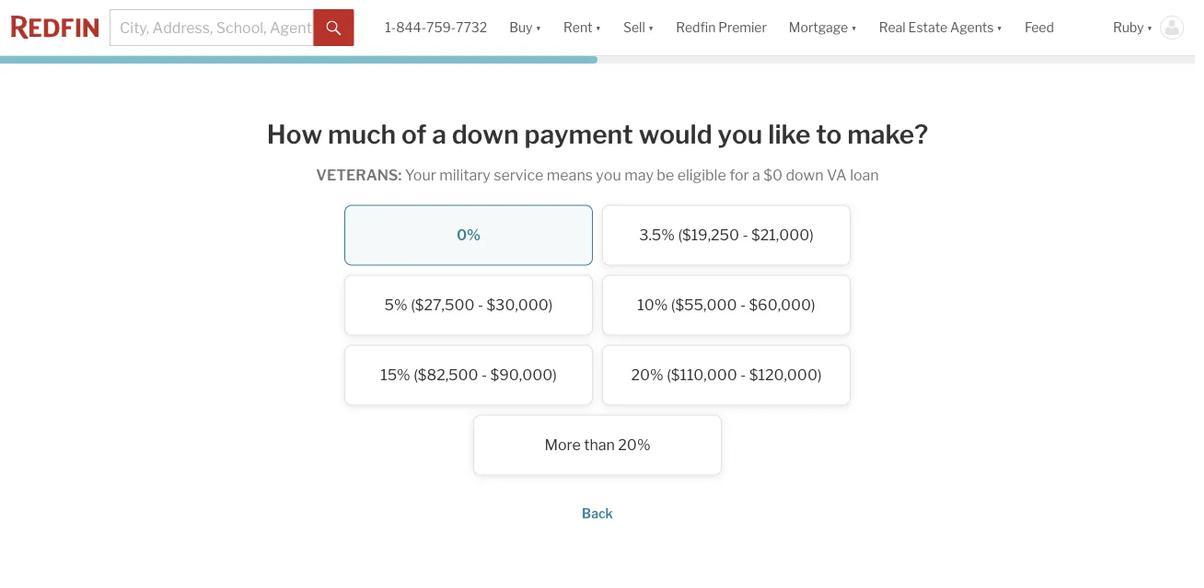 Task type: locate. For each thing, give the bounding box(es) containing it.
▾ inside buy ▾ dropdown button
[[536, 20, 542, 35]]

eligible
[[678, 166, 726, 184]]

6 ▾ from the left
[[1147, 20, 1153, 35]]

1 horizontal spatial a
[[753, 166, 761, 184]]

1-844-759-7732 link
[[385, 20, 487, 35]]

sell ▾ button
[[624, 0, 654, 55]]

▾ right sell at the top right
[[648, 20, 654, 35]]

($27,500
[[411, 296, 475, 314]]

2 ▾ from the left
[[595, 20, 601, 35]]

you up for
[[718, 118, 763, 150]]

back
[[582, 506, 613, 522]]

- right ($27,500
[[478, 296, 484, 314]]

service
[[494, 166, 544, 184]]

▾ for sell ▾
[[648, 20, 654, 35]]

- for $30,000)
[[478, 296, 484, 314]]

down up military
[[452, 118, 519, 150]]

1 vertical spatial you
[[596, 166, 621, 184]]

a left $0
[[753, 166, 761, 184]]

20% ($110,000 - $120,000)
[[631, 366, 822, 384]]

20% right than
[[618, 436, 651, 454]]

▾
[[536, 20, 542, 35], [595, 20, 601, 35], [648, 20, 654, 35], [851, 20, 857, 35], [997, 20, 1003, 35], [1147, 20, 1153, 35]]

down right $0
[[786, 166, 824, 184]]

- right ($55,000 at the bottom of page
[[740, 296, 746, 314]]

ruby
[[1113, 20, 1144, 35]]

real estate agents ▾
[[879, 20, 1003, 35]]

▾ for buy ▾
[[536, 20, 542, 35]]

1 horizontal spatial you
[[718, 118, 763, 150]]

submit search image
[[327, 21, 341, 36]]

20% left ($110,000 in the bottom right of the page
[[631, 366, 664, 384]]

▾ inside sell ▾ dropdown button
[[648, 20, 654, 35]]

1 vertical spatial a
[[753, 166, 761, 184]]

of
[[401, 118, 427, 150]]

a
[[432, 118, 447, 150], [753, 166, 761, 184]]

- right ($19,250 at the right of the page
[[743, 226, 748, 244]]

1 vertical spatial down
[[786, 166, 824, 184]]

how
[[267, 118, 323, 150]]

how much of a down payment would you like to make? option group
[[229, 205, 966, 485]]

- for $60,000)
[[740, 296, 746, 314]]

0 vertical spatial down
[[452, 118, 519, 150]]

0 vertical spatial a
[[432, 118, 447, 150]]

to make?
[[816, 118, 929, 150]]

be
[[657, 166, 674, 184]]

much
[[328, 118, 396, 150]]

1-844-759-7732
[[385, 20, 487, 35]]

($82,500
[[414, 366, 479, 384]]

15% ($82,500 - $90,000)
[[381, 366, 557, 384]]

estate
[[909, 20, 948, 35]]

3 ▾ from the left
[[648, 20, 654, 35]]

real
[[879, 20, 906, 35]]

more
[[545, 436, 581, 454]]

▾ right agents
[[997, 20, 1003, 35]]

$60,000)
[[749, 296, 816, 314]]

▾ for ruby ▾
[[1147, 20, 1153, 35]]

1 vertical spatial 20%
[[618, 436, 651, 454]]

$21,000)
[[752, 226, 814, 244]]

5%
[[385, 296, 408, 314]]

- right ($110,000 in the bottom right of the page
[[741, 366, 746, 384]]

mortgage ▾
[[789, 20, 857, 35]]

0 vertical spatial you
[[718, 118, 763, 150]]

down
[[452, 118, 519, 150], [786, 166, 824, 184]]

$90,000)
[[491, 366, 557, 384]]

0 horizontal spatial a
[[432, 118, 447, 150]]

▾ right mortgage
[[851, 20, 857, 35]]

buy ▾ button
[[510, 0, 542, 55]]

buy
[[510, 20, 533, 35]]

would
[[639, 118, 713, 150]]

▾ inside real estate agents ▾ link
[[997, 20, 1003, 35]]

5% ($27,500 - $30,000)
[[385, 296, 553, 314]]

1-
[[385, 20, 396, 35]]

0%
[[457, 226, 481, 244]]

more than 20%
[[545, 436, 651, 454]]

15%
[[381, 366, 411, 384]]

($55,000
[[671, 296, 737, 314]]

▾ for rent ▾
[[595, 20, 601, 35]]

mortgage ▾ button
[[778, 0, 868, 55]]

5 ▾ from the left
[[997, 20, 1003, 35]]

▾ inside rent ▾ dropdown button
[[595, 20, 601, 35]]

4 ▾ from the left
[[851, 20, 857, 35]]

veterans: your military service means you may be eligible for a $0 down va loan
[[316, 166, 879, 184]]

means
[[547, 166, 593, 184]]

redfin
[[676, 20, 716, 35]]

a right of
[[432, 118, 447, 150]]

▾ right ruby
[[1147, 20, 1153, 35]]

▾ right rent at the left of the page
[[595, 20, 601, 35]]

you
[[718, 118, 763, 150], [596, 166, 621, 184]]

- for $120,000)
[[741, 366, 746, 384]]

▾ inside mortgage ▾ dropdown button
[[851, 20, 857, 35]]

- right ($82,500
[[482, 366, 487, 384]]

▾ right buy
[[536, 20, 542, 35]]

-
[[743, 226, 748, 244], [478, 296, 484, 314], [740, 296, 746, 314], [482, 366, 487, 384], [741, 366, 746, 384]]

10%
[[638, 296, 668, 314]]

20%
[[631, 366, 664, 384], [618, 436, 651, 454]]

($19,250
[[678, 226, 740, 244]]

$30,000)
[[487, 296, 553, 314]]

how much of a down payment would you like to make?
[[267, 118, 929, 150]]

$120,000)
[[750, 366, 822, 384]]

1 ▾ from the left
[[536, 20, 542, 35]]

0 horizontal spatial you
[[596, 166, 621, 184]]

you left may
[[596, 166, 621, 184]]



Task type: vqa. For each thing, say whether or not it's contained in the screenshot.
phone
no



Task type: describe. For each thing, give the bounding box(es) containing it.
$0
[[764, 166, 783, 184]]

City, Address, School, Agent, ZIP search field
[[110, 9, 314, 46]]

▾ for mortgage ▾
[[851, 20, 857, 35]]

10% ($55,000 - $60,000)
[[638, 296, 816, 314]]

feed button
[[1014, 0, 1102, 55]]

mortgage
[[789, 20, 848, 35]]

redfin premier button
[[665, 0, 778, 55]]

($110,000
[[667, 366, 738, 384]]

payment
[[525, 118, 633, 150]]

844-
[[396, 20, 426, 35]]

- for $90,000)
[[482, 366, 487, 384]]

real estate agents ▾ link
[[879, 0, 1003, 55]]

buy ▾ button
[[498, 0, 553, 55]]

premier
[[719, 20, 767, 35]]

sell
[[624, 20, 645, 35]]

redfin premier
[[676, 20, 767, 35]]

va loan
[[827, 166, 879, 184]]

3.5%
[[639, 226, 675, 244]]

like
[[768, 118, 811, 150]]

than
[[584, 436, 615, 454]]

3.5% ($19,250 - $21,000)
[[639, 226, 814, 244]]

rent ▾ button
[[553, 0, 612, 55]]

0 horizontal spatial down
[[452, 118, 519, 150]]

feed
[[1025, 20, 1054, 35]]

agents
[[951, 20, 994, 35]]

- for $21,000)
[[743, 226, 748, 244]]

759-
[[426, 20, 456, 35]]

ruby ▾
[[1113, 20, 1153, 35]]

military
[[440, 166, 491, 184]]

rent ▾
[[564, 20, 601, 35]]

buy ▾
[[510, 20, 542, 35]]

your
[[405, 166, 436, 184]]

1 horizontal spatial down
[[786, 166, 824, 184]]

for
[[730, 166, 749, 184]]

rent ▾ button
[[564, 0, 601, 55]]

mortgage ▾ button
[[789, 0, 857, 55]]

7732
[[456, 20, 487, 35]]

real estate agents ▾ button
[[868, 0, 1014, 55]]

sell ▾ button
[[612, 0, 665, 55]]

may
[[625, 166, 654, 184]]

rent
[[564, 20, 593, 35]]

back button
[[582, 506, 613, 522]]

veterans:
[[316, 166, 402, 184]]

0 vertical spatial 20%
[[631, 366, 664, 384]]

sell ▾
[[624, 20, 654, 35]]



